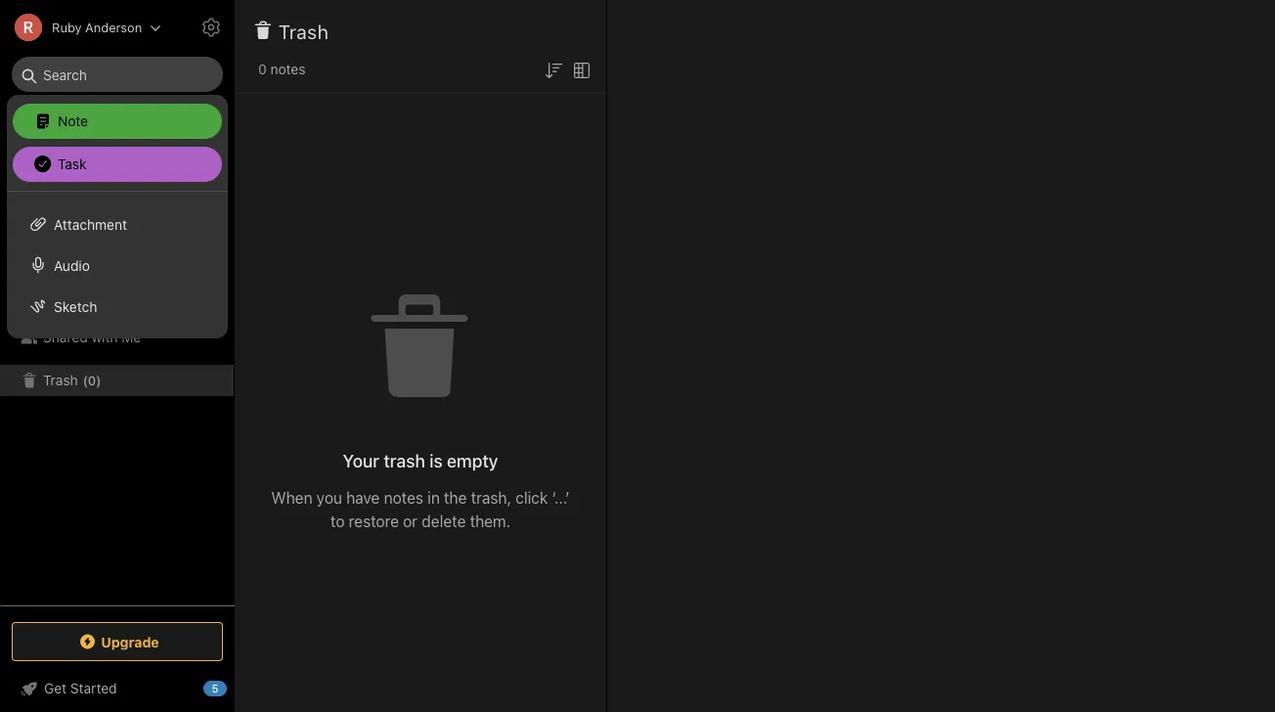 Task type: describe. For each thing, give the bounding box(es) containing it.
expand tags image
[[5, 298, 21, 314]]

0 horizontal spatial notes
[[270, 61, 306, 77]]

started
[[70, 680, 117, 697]]

tree containing home
[[0, 154, 235, 605]]

new
[[43, 112, 71, 128]]

attachment button
[[7, 203, 228, 245]]

you
[[317, 488, 342, 507]]

Sort options field
[[542, 57, 565, 82]]

5
[[212, 682, 219, 695]]

sketch
[[54, 298, 97, 314]]

settings image
[[200, 16, 223, 39]]

ruby anderson
[[52, 20, 142, 35]]

restore
[[349, 512, 399, 530]]

click
[[516, 488, 548, 507]]

Help and Learning task checklist field
[[0, 673, 235, 704]]

audio button
[[7, 245, 228, 286]]

audio
[[54, 257, 90, 273]]

'...'
[[552, 488, 570, 507]]

with
[[91, 329, 118, 345]]

me
[[122, 329, 141, 345]]

notebooks link
[[0, 259, 234, 291]]

trash for trash
[[279, 20, 329, 43]]

the
[[444, 488, 467, 507]]

trash
[[384, 450, 425, 471]]

View options field
[[565, 57, 594, 82]]

note creation menu element
[[13, 100, 222, 186]]

sketch button
[[7, 286, 228, 327]]

tasks button
[[0, 216, 234, 248]]

task
[[58, 155, 87, 171]]

them.
[[470, 512, 511, 530]]

or
[[403, 512, 418, 530]]

note button
[[13, 104, 222, 139]]

notes inside when you have notes in the trash, click '...' to restore or delete them.
[[384, 488, 424, 507]]

ruby
[[52, 20, 82, 35]]

get started
[[44, 680, 117, 697]]

your trash is empty
[[343, 450, 498, 471]]

click to collapse image
[[227, 676, 242, 699]]

trash ( 0 )
[[43, 372, 101, 388]]

Account field
[[0, 8, 162, 47]]

notebooks
[[44, 267, 113, 283]]

)
[[96, 373, 101, 388]]

note
[[58, 112, 88, 128]]



Task type: locate. For each thing, give the bounding box(es) containing it.
0 vertical spatial notes
[[270, 61, 306, 77]]

trash,
[[471, 488, 512, 507]]

new button
[[12, 103, 223, 138]]

tags button
[[0, 291, 234, 322]]

to
[[331, 512, 345, 530]]

0 vertical spatial trash
[[279, 20, 329, 43]]

0 vertical spatial 0
[[258, 61, 267, 77]]

1 horizontal spatial trash
[[279, 20, 329, 43]]

0 horizontal spatial trash
[[43, 372, 78, 388]]

1 vertical spatial 0
[[88, 373, 96, 388]]

tags
[[44, 298, 74, 314]]

your
[[343, 450, 380, 471]]

have
[[346, 488, 380, 507]]

1 vertical spatial trash
[[43, 372, 78, 388]]

shared
[[43, 329, 88, 345]]

tree
[[0, 154, 235, 605]]

0 inside trash ( 0 )
[[88, 373, 96, 388]]

anderson
[[85, 20, 142, 35]]

0 horizontal spatial 0
[[88, 373, 96, 388]]

upgrade
[[101, 634, 159, 650]]

shared with me
[[43, 329, 141, 345]]

home link
[[0, 154, 235, 185]]

1 horizontal spatial notes
[[384, 488, 424, 507]]

in
[[428, 488, 440, 507]]

trash for trash ( 0 )
[[43, 372, 78, 388]]

None search field
[[25, 57, 209, 92]]

1 vertical spatial notes
[[384, 488, 424, 507]]

shared with me link
[[0, 322, 234, 353]]

expand notebooks image
[[5, 267, 21, 283]]

trash left (
[[43, 372, 78, 388]]

attachment
[[54, 216, 127, 232]]

home
[[43, 161, 80, 177]]

trash
[[279, 20, 329, 43], [43, 372, 78, 388]]

delete
[[422, 512, 466, 530]]

tasks
[[43, 224, 79, 240]]

0 notes
[[258, 61, 306, 77]]

get
[[44, 680, 67, 697]]

task button
[[13, 147, 222, 182]]

trash inside tree
[[43, 372, 78, 388]]

notes
[[270, 61, 306, 77], [384, 488, 424, 507]]

note window - empty element
[[608, 0, 1276, 712]]

is
[[430, 450, 443, 471]]

when you have notes in the trash, click '...' to restore or delete them.
[[271, 488, 570, 530]]

1 horizontal spatial 0
[[258, 61, 267, 77]]

upgrade button
[[12, 622, 223, 661]]

Search text field
[[25, 57, 209, 92]]

empty
[[447, 450, 498, 471]]

(
[[83, 373, 88, 388]]

0
[[258, 61, 267, 77], [88, 373, 96, 388]]

when
[[271, 488, 313, 507]]

trash up 0 notes
[[279, 20, 329, 43]]



Task type: vqa. For each thing, say whether or not it's contained in the screenshot.
row group
no



